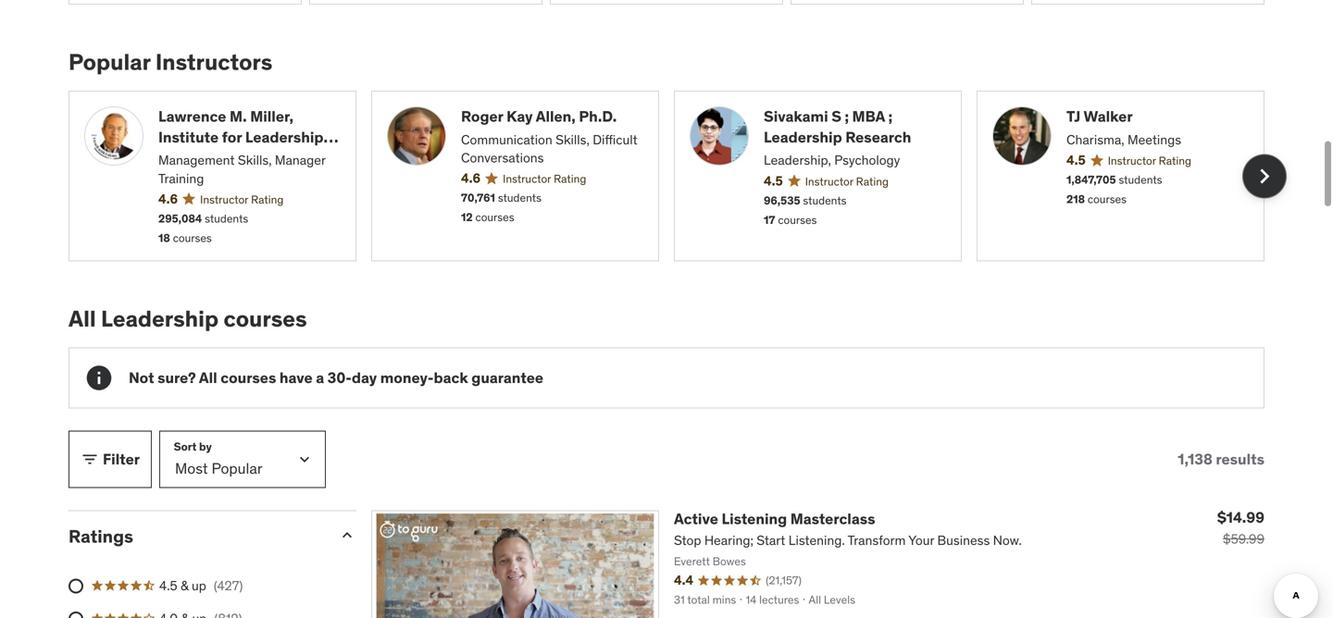 Task type: locate. For each thing, give the bounding box(es) containing it.
instructor for students
[[200, 192, 248, 207]]

4.5 for tj walker
[[1067, 152, 1086, 168]]

students inside 1,847,705 students 218 courses
[[1119, 173, 1163, 187]]

tj walker link
[[1067, 106, 1249, 127]]

leadership down miller,
[[245, 128, 324, 147]]

students right 295,084
[[205, 212, 248, 226]]

courses down 96,535
[[778, 213, 817, 227]]

courses down 1,847,705
[[1088, 192, 1127, 206]]

1 vertical spatial 4.5
[[764, 172, 783, 189]]

2 vertical spatial 4.5
[[159, 578, 177, 594]]

2 horizontal spatial 4.5
[[1067, 152, 1086, 168]]

management skills, manager training
[[158, 152, 326, 187]]

courses for 12
[[476, 210, 515, 225]]

courses inside 96,535 students 17 courses
[[778, 213, 817, 227]]

leadership inside 'sivakami s ; mba ; leadership research leadership, psychology'
[[764, 128, 842, 147]]

filter button
[[69, 431, 152, 489]]

0 horizontal spatial all
[[69, 305, 96, 333]]

instructor rating down psychology on the right of the page
[[805, 174, 889, 189]]

skills, inside roger kay allen, ph.d. communication skills, difficult conversations
[[556, 131, 590, 148]]

kay
[[507, 107, 533, 126]]

instructor rating
[[1108, 154, 1192, 168], [503, 172, 586, 186], [805, 174, 889, 189], [200, 192, 284, 207]]

0 horizontal spatial skills,
[[238, 152, 272, 169]]

filter
[[103, 450, 140, 469]]

skills,
[[556, 131, 590, 148], [238, 152, 272, 169]]

ratings button
[[69, 526, 323, 548]]

students inside 96,535 students 17 courses
[[803, 194, 847, 208]]

courses up have
[[224, 305, 307, 333]]

lawrence m. miller, institute for leadership excellence link
[[158, 106, 341, 167]]

day
[[352, 369, 377, 387]]

0 horizontal spatial ;
[[845, 107, 849, 126]]

students down meetings at the top right of the page
[[1119, 173, 1163, 187]]

0 horizontal spatial leadership
[[101, 305, 219, 333]]

skills, inside management skills, manager training
[[238, 152, 272, 169]]

tj
[[1067, 107, 1081, 126]]

4.6 for 295,084
[[158, 191, 178, 207]]

1 horizontal spatial 4.5
[[764, 172, 783, 189]]

0 vertical spatial 4.6
[[461, 170, 481, 187]]

popular instructors element
[[69, 48, 1287, 262]]

0 vertical spatial skills,
[[556, 131, 590, 148]]

12
[[461, 210, 473, 225]]

courses down 70,761
[[476, 210, 515, 225]]

students for allen,
[[498, 191, 542, 205]]

courses down 295,084
[[173, 231, 212, 245]]

4.6 up 295,084
[[158, 191, 178, 207]]

popular instructors
[[69, 48, 273, 76]]

instructor up 96,535 students 17 courses
[[805, 174, 854, 189]]

1 vertical spatial 4.6
[[158, 191, 178, 207]]

for
[[222, 128, 242, 147]]

students right 70,761
[[498, 191, 542, 205]]

courses inside 295,084 students 18 courses
[[173, 231, 212, 245]]

instructor down "conversations"
[[503, 172, 551, 186]]

2 horizontal spatial leadership
[[764, 128, 842, 147]]

courses left have
[[221, 369, 276, 387]]

1,138 results
[[1178, 450, 1265, 469]]

4.6 for roger
[[461, 170, 481, 187]]

skills, down for
[[238, 152, 272, 169]]

research
[[846, 128, 912, 147]]

leadership,
[[764, 152, 832, 169]]

1,847,705
[[1067, 173, 1116, 187]]

; right mba
[[889, 107, 893, 126]]

students inside 70,761 students 12 courses
[[498, 191, 542, 205]]

miller,
[[250, 107, 294, 126]]

1 horizontal spatial 4.6
[[461, 170, 481, 187]]

all
[[69, 305, 96, 333], [199, 369, 217, 387]]

1,847,705 students 218 courses
[[1067, 173, 1163, 206]]

1 horizontal spatial ;
[[889, 107, 893, 126]]

295,084 students 18 courses
[[158, 212, 248, 245]]

leadership up the sure?
[[101, 305, 219, 333]]

leadership for miller,
[[245, 128, 324, 147]]

instructor rating down meetings at the top right of the page
[[1108, 154, 1192, 168]]

4.5
[[1067, 152, 1086, 168], [764, 172, 783, 189], [159, 578, 177, 594]]

&
[[181, 578, 189, 594]]

rating down meetings at the top right of the page
[[1159, 154, 1192, 168]]

1 ; from the left
[[845, 107, 849, 126]]

instructor rating for kay
[[503, 172, 586, 186]]

masterclass
[[791, 510, 876, 529]]

leadership inside lawrence m. miller, institute for leadership excellence
[[245, 128, 324, 147]]

active listening masterclass
[[674, 510, 876, 529]]

instructor rating for s
[[805, 174, 889, 189]]

excellence
[[158, 148, 234, 167]]

4.6
[[461, 170, 481, 187], [158, 191, 178, 207]]

; right s
[[845, 107, 849, 126]]

mba
[[852, 107, 885, 126]]

instructor down meetings at the top right of the page
[[1108, 154, 1156, 168]]

leadership
[[245, 128, 324, 147], [764, 128, 842, 147], [101, 305, 219, 333]]

leadership down sivakami
[[764, 128, 842, 147]]

rating down psychology on the right of the page
[[856, 174, 889, 189]]

courses inside 1,847,705 students 218 courses
[[1088, 192, 1127, 206]]

;
[[845, 107, 849, 126], [889, 107, 893, 126]]

training
[[158, 170, 204, 187]]

1 vertical spatial skills,
[[238, 152, 272, 169]]

students
[[1119, 173, 1163, 187], [498, 191, 542, 205], [803, 194, 847, 208], [205, 212, 248, 226]]

sivakami s ; mba ; leadership research leadership, psychology
[[764, 107, 912, 169]]

0 horizontal spatial 4.6
[[158, 191, 178, 207]]

courses inside 70,761 students 12 courses
[[476, 210, 515, 225]]

4.5 up 1,847,705
[[1067, 152, 1086, 168]]

conversations
[[461, 149, 544, 166]]

instructor rating down roger kay allen, ph.d. communication skills, difficult conversations
[[503, 172, 586, 186]]

1 horizontal spatial leadership
[[245, 128, 324, 147]]

instructor rating down management skills, manager training
[[200, 192, 284, 207]]

skills, down allen,
[[556, 131, 590, 148]]

popular
[[69, 48, 150, 76]]

4.6 up 70,761
[[461, 170, 481, 187]]

communication
[[461, 131, 553, 148]]

4.5 up 96,535
[[764, 172, 783, 189]]

rating
[[1159, 154, 1192, 168], [554, 172, 586, 186], [856, 174, 889, 189], [251, 192, 284, 207]]

roger
[[461, 107, 503, 126]]

courses
[[1088, 192, 1127, 206], [476, 210, 515, 225], [778, 213, 817, 227], [173, 231, 212, 245], [224, 305, 307, 333], [221, 369, 276, 387]]

4.5 left &
[[159, 578, 177, 594]]

rating down roger kay allen, ph.d. communication skills, difficult conversations
[[554, 172, 586, 186]]

psychology
[[835, 152, 900, 169]]

instructors
[[155, 48, 273, 76]]

0 vertical spatial 4.5
[[1067, 152, 1086, 168]]

1 horizontal spatial all
[[199, 369, 217, 387]]

1 horizontal spatial skills,
[[556, 131, 590, 148]]

courses for 17
[[778, 213, 817, 227]]

rating for mba
[[856, 174, 889, 189]]

instructor
[[1108, 154, 1156, 168], [503, 172, 551, 186], [805, 174, 854, 189], [200, 192, 248, 207]]

instructor down management skills, manager training
[[200, 192, 248, 207]]

charisma,
[[1067, 131, 1125, 148]]

students right 96,535
[[803, 194, 847, 208]]

1,138
[[1178, 450, 1213, 469]]

students for ;
[[803, 194, 847, 208]]

rating down management skills, manager training
[[251, 192, 284, 207]]



Task type: vqa. For each thing, say whether or not it's contained in the screenshot.


Task type: describe. For each thing, give the bounding box(es) containing it.
tj walker charisma, meetings
[[1067, 107, 1182, 148]]

0 vertical spatial all
[[69, 305, 96, 333]]

back
[[434, 369, 468, 387]]

sure?
[[158, 369, 196, 387]]

a
[[316, 369, 324, 387]]

$14.99
[[1218, 508, 1265, 527]]

students inside 295,084 students 18 courses
[[205, 212, 248, 226]]

small image
[[338, 526, 357, 545]]

sivakami
[[764, 107, 828, 126]]

sivakami s ; mba ; leadership research link
[[764, 106, 946, 148]]

students for charisma,
[[1119, 173, 1163, 187]]

leadership for ;
[[764, 128, 842, 147]]

rating for ph.d.
[[554, 172, 586, 186]]

ratings
[[69, 526, 133, 548]]

meetings
[[1128, 131, 1182, 148]]

courses for 18
[[173, 231, 212, 245]]

carousel element
[[69, 91, 1287, 262]]

roger kay allen, ph.d. link
[[461, 106, 644, 127]]

management
[[158, 152, 235, 169]]

(427)
[[214, 578, 243, 594]]

instructor for kay
[[503, 172, 551, 186]]

not
[[129, 369, 154, 387]]

1,138 results status
[[1178, 450, 1265, 469]]

70,761
[[461, 191, 495, 205]]

manager
[[275, 152, 326, 169]]

courses for all
[[221, 369, 276, 387]]

instructor for walker
[[1108, 154, 1156, 168]]

lawrence m. miller, institute for leadership excellence
[[158, 107, 324, 167]]

have
[[280, 369, 313, 387]]

17
[[764, 213, 776, 227]]

instructor rating for walker
[[1108, 154, 1192, 168]]

institute
[[158, 128, 219, 147]]

18
[[158, 231, 170, 245]]

$14.99 $59.99
[[1218, 508, 1265, 548]]

rating for courses
[[251, 192, 284, 207]]

lawrence
[[158, 107, 226, 126]]

96,535
[[764, 194, 801, 208]]

guarantee
[[472, 369, 544, 387]]

courses for 218
[[1088, 192, 1127, 206]]

295,084
[[158, 212, 202, 226]]

walker
[[1084, 107, 1133, 126]]

ph.d.
[[579, 107, 617, 126]]

$59.99
[[1223, 531, 1265, 548]]

not sure? all courses have a 30-day money-back guarantee
[[129, 369, 544, 387]]

4.5 & up (427)
[[159, 578, 243, 594]]

results
[[1216, 450, 1265, 469]]

30-
[[328, 369, 352, 387]]

active
[[674, 510, 719, 529]]

rating for meetings
[[1159, 154, 1192, 168]]

small image
[[81, 451, 99, 469]]

money-
[[380, 369, 434, 387]]

instructor rating for students
[[200, 192, 284, 207]]

4.5 for sivakami s ; mba ; leadership research
[[764, 172, 783, 189]]

70,761 students 12 courses
[[461, 191, 542, 225]]

listening
[[722, 510, 787, 529]]

all leadership courses
[[69, 305, 307, 333]]

allen,
[[536, 107, 576, 126]]

0 horizontal spatial 4.5
[[159, 578, 177, 594]]

m.
[[230, 107, 247, 126]]

difficult
[[593, 131, 638, 148]]

roger kay allen, ph.d. communication skills, difficult conversations
[[461, 107, 638, 166]]

1 vertical spatial all
[[199, 369, 217, 387]]

96,535 students 17 courses
[[764, 194, 847, 227]]

s
[[832, 107, 842, 126]]

active listening masterclass link
[[674, 510, 876, 529]]

218
[[1067, 192, 1085, 206]]

2 ; from the left
[[889, 107, 893, 126]]

up
[[192, 578, 206, 594]]

instructor for s
[[805, 174, 854, 189]]

next image
[[1250, 161, 1280, 191]]



